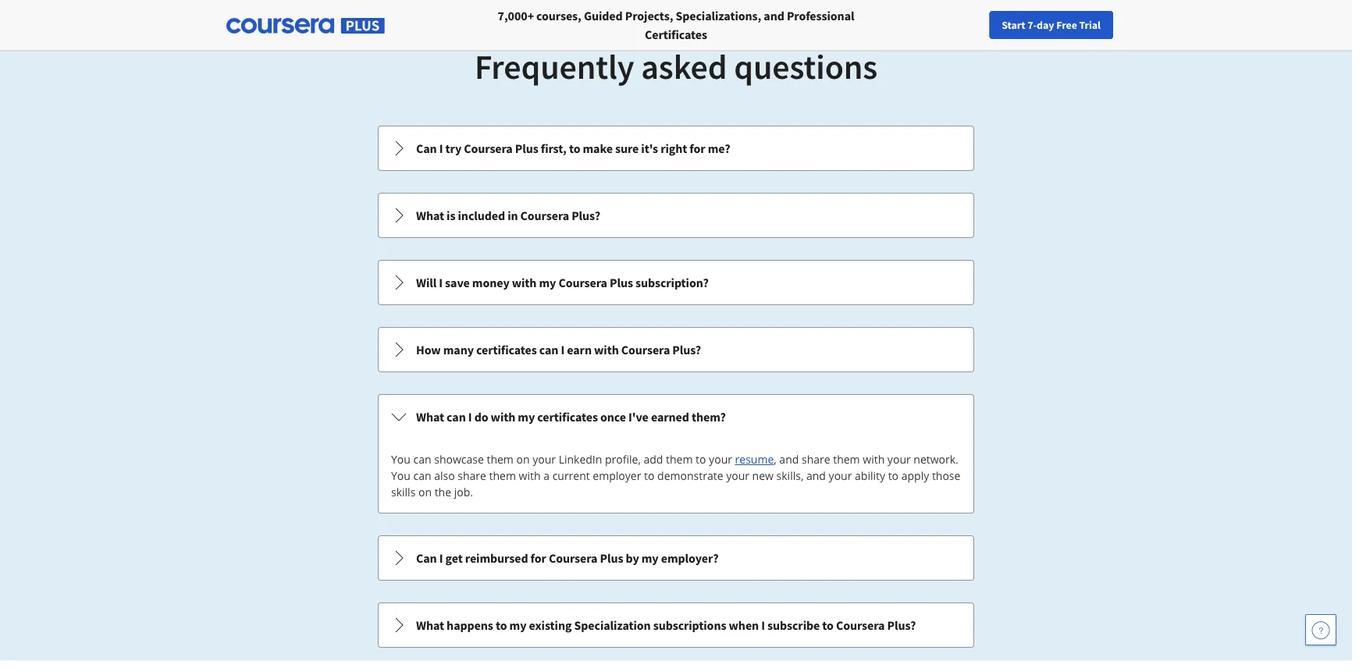 Task type: locate. For each thing, give the bounding box(es) containing it.
can for can i get reimbursed for coursera plus by my employer?
[[416, 550, 437, 566]]

1 vertical spatial share
[[458, 468, 486, 483]]

1 vertical spatial can
[[416, 550, 437, 566]]

i
[[439, 141, 443, 156], [439, 275, 443, 290], [561, 342, 565, 358], [468, 409, 472, 425], [439, 550, 443, 566], [761, 618, 765, 633]]

0 vertical spatial for
[[690, 141, 705, 156]]

with right money
[[512, 275, 537, 290]]

coursera right "try"
[[464, 141, 513, 156]]

can i get reimbursed for coursera plus by my employer?
[[416, 550, 719, 566]]

certificates
[[476, 342, 537, 358], [537, 409, 598, 425]]

once
[[600, 409, 626, 425]]

2 vertical spatial what
[[416, 618, 444, 633]]

existing
[[529, 618, 572, 633]]

1 vertical spatial plus?
[[672, 342, 701, 358]]

0 vertical spatial can
[[416, 141, 437, 156]]

subscribe
[[767, 618, 820, 633]]

with up ability at the bottom right of the page
[[863, 452, 885, 467]]

and
[[764, 8, 784, 23], [779, 452, 799, 467], [806, 468, 826, 483]]

2 horizontal spatial plus?
[[887, 618, 916, 633]]

coursera inside dropdown button
[[621, 342, 670, 358]]

1 can from the top
[[416, 141, 437, 156]]

happens
[[447, 618, 493, 633]]

coursera
[[464, 141, 513, 156], [520, 208, 569, 223], [559, 275, 607, 290], [621, 342, 670, 358], [549, 550, 598, 566], [836, 618, 885, 633]]

with inside dropdown button
[[594, 342, 619, 358]]

linkedin
[[559, 452, 602, 467]]

certificates inside dropdown button
[[537, 409, 598, 425]]

what can i do with my certificates once i've earned them?
[[416, 409, 726, 425]]

coursera left "by"
[[549, 550, 598, 566]]

trial
[[1079, 18, 1101, 32]]

you can showcase them on your linkedin profile, add them to your resume
[[391, 452, 774, 467]]

plus left first,
[[515, 141, 538, 156]]

with right do
[[491, 409, 515, 425]]

7,000+ courses, guided projects, specializations, and professional certificates
[[498, 8, 854, 42]]

can left get
[[416, 550, 437, 566]]

plus left subscription?
[[610, 275, 633, 290]]

plus?
[[572, 208, 600, 223], [672, 342, 701, 358], [887, 618, 916, 633]]

how
[[416, 342, 441, 358]]

2 what from the top
[[416, 409, 444, 425]]

what inside what is included in coursera plus? dropdown button
[[416, 208, 444, 223]]

apply
[[901, 468, 929, 483]]

with for once
[[491, 409, 515, 425]]

specializations,
[[676, 8, 761, 23]]

on
[[516, 452, 530, 467], [418, 485, 432, 500]]

resume link
[[735, 452, 774, 467]]

with left a
[[519, 468, 541, 483]]

on inside , and share them with your network. you can also share them with a current employer to demonstrate your new skills, and your ability to apply those skills on the job.
[[418, 485, 432, 500]]

your inside "link"
[[1042, 18, 1062, 32]]

1 what from the top
[[416, 208, 444, 223]]

3 what from the top
[[416, 618, 444, 633]]

new
[[752, 468, 774, 483]]

1 horizontal spatial share
[[802, 452, 830, 467]]

0 horizontal spatial on
[[418, 485, 432, 500]]

i left do
[[468, 409, 472, 425]]

can left do
[[447, 409, 466, 425]]

i left 'earn'
[[561, 342, 565, 358]]

0 vertical spatial what
[[416, 208, 444, 223]]

and right ,
[[779, 452, 799, 467]]

0 horizontal spatial share
[[458, 468, 486, 483]]

many
[[443, 342, 474, 358]]

certificates up linkedin
[[537, 409, 598, 425]]

what inside what can i do with my certificates once i've earned them? dropdown button
[[416, 409, 444, 425]]

what left happens
[[416, 618, 444, 633]]

for left me?
[[690, 141, 705, 156]]

1 vertical spatial what
[[416, 409, 444, 425]]

1 horizontal spatial certificates
[[537, 409, 598, 425]]

0 vertical spatial you
[[391, 452, 411, 467]]

, and share them with your network. you can also share them with a current employer to demonstrate your new skills, and your ability to apply those skills on the job.
[[391, 452, 961, 500]]

0 vertical spatial certificates
[[476, 342, 537, 358]]

do
[[474, 409, 488, 425]]

0 vertical spatial share
[[802, 452, 830, 467]]

for right the "reimbursed" on the bottom left of page
[[531, 550, 546, 566]]

1 you from the top
[[391, 452, 411, 467]]

2 can from the top
[[416, 550, 437, 566]]

with for plus
[[512, 275, 537, 290]]

1 vertical spatial you
[[391, 468, 411, 483]]

those
[[932, 468, 961, 483]]

to down the add
[[644, 468, 655, 483]]

0 horizontal spatial certificates
[[476, 342, 537, 358]]

ability
[[855, 468, 885, 483]]

can left "try"
[[416, 141, 437, 156]]

what
[[416, 208, 444, 223], [416, 409, 444, 425], [416, 618, 444, 633]]

can left 'earn'
[[539, 342, 558, 358]]

job.
[[454, 485, 473, 500]]

my right money
[[539, 275, 556, 290]]

projects,
[[625, 8, 673, 23]]

coursera right 'earn'
[[621, 342, 670, 358]]

them
[[487, 452, 514, 467], [666, 452, 693, 467], [833, 452, 860, 467], [489, 468, 516, 483]]

list containing can i try coursera plus first, to make sure it's right for me?
[[376, 124, 976, 661]]

None search field
[[215, 10, 589, 41]]

for
[[690, 141, 705, 156], [531, 550, 546, 566]]

employer?
[[661, 550, 719, 566]]

frequently
[[475, 44, 634, 88]]

plus left "by"
[[600, 550, 623, 566]]

my right do
[[518, 409, 535, 425]]

to right subscribe
[[822, 618, 834, 633]]

2 vertical spatial plus?
[[887, 618, 916, 633]]

1 vertical spatial on
[[418, 485, 432, 500]]

share
[[802, 452, 830, 467], [458, 468, 486, 483]]

share up skills, on the bottom of page
[[802, 452, 830, 467]]

to right happens
[[496, 618, 507, 633]]

employer
[[593, 468, 641, 483]]

included
[[458, 208, 505, 223]]

0 horizontal spatial plus?
[[572, 208, 600, 223]]

i've
[[628, 409, 649, 425]]

money
[[472, 275, 509, 290]]

i left "try"
[[439, 141, 443, 156]]

2 you from the top
[[391, 468, 411, 483]]

right
[[661, 141, 687, 156]]

what inside the what happens to my existing specialization subscriptions when i subscribe to coursera plus? dropdown button
[[416, 618, 444, 633]]

on left the
[[418, 485, 432, 500]]

and left professional
[[764, 8, 784, 23]]

to up demonstrate
[[696, 452, 706, 467]]

and right skills, on the bottom of page
[[806, 468, 826, 483]]

reimbursed
[[465, 550, 528, 566]]

add
[[644, 452, 663, 467]]

my left "existing"
[[509, 618, 527, 633]]

i right will
[[439, 275, 443, 290]]

can
[[539, 342, 558, 358], [447, 409, 466, 425], [413, 452, 431, 467], [413, 468, 431, 483]]

0 horizontal spatial for
[[531, 550, 546, 566]]

earn
[[567, 342, 592, 358]]

list
[[376, 124, 976, 661]]

to
[[569, 141, 580, 156], [696, 452, 706, 467], [644, 468, 655, 483], [888, 468, 899, 483], [496, 618, 507, 633], [822, 618, 834, 633]]

0 vertical spatial and
[[764, 8, 784, 23]]

can left also
[[413, 468, 431, 483]]

1 horizontal spatial plus?
[[672, 342, 701, 358]]

7-
[[1028, 18, 1037, 32]]

get
[[445, 550, 463, 566]]

network.
[[914, 452, 959, 467]]

with right 'earn'
[[594, 342, 619, 358]]

free
[[1056, 18, 1077, 32]]

start 7-day free trial button
[[989, 11, 1113, 39]]

skills,
[[776, 468, 804, 483]]

what left is
[[416, 208, 444, 223]]

0 vertical spatial on
[[516, 452, 530, 467]]

how many certificates can i earn with coursera plus? button
[[379, 328, 974, 372]]

certificates right many
[[476, 342, 537, 358]]

what left do
[[416, 409, 444, 425]]

plus
[[515, 141, 538, 156], [610, 275, 633, 290], [600, 550, 623, 566]]

my
[[539, 275, 556, 290], [518, 409, 535, 425], [642, 550, 659, 566], [509, 618, 527, 633]]

your
[[1042, 18, 1062, 32], [533, 452, 556, 467], [709, 452, 732, 467], [888, 452, 911, 467], [726, 468, 749, 483], [829, 468, 852, 483]]

on left linkedin
[[516, 452, 530, 467]]

by
[[626, 550, 639, 566]]

1 vertical spatial certificates
[[537, 409, 598, 425]]

current
[[552, 468, 590, 483]]

1 vertical spatial for
[[531, 550, 546, 566]]

you
[[391, 452, 411, 467], [391, 468, 411, 483]]

share up job.
[[458, 468, 486, 483]]



Task type: describe. For each thing, give the bounding box(es) containing it.
coursera plus image
[[226, 18, 385, 34]]

can inside what can i do with my certificates once i've earned them? dropdown button
[[447, 409, 466, 425]]

profile,
[[605, 452, 641, 467]]

start 7-day free trial
[[1002, 18, 1101, 32]]

i left get
[[439, 550, 443, 566]]

my right "by"
[[642, 550, 659, 566]]

1 vertical spatial plus
[[610, 275, 633, 290]]

certificates inside dropdown button
[[476, 342, 537, 358]]

can left the showcase at the bottom of the page
[[413, 452, 431, 467]]

find
[[1019, 18, 1039, 32]]

coursera up 'earn'
[[559, 275, 607, 290]]

resume
[[735, 452, 774, 467]]

skills
[[391, 485, 416, 500]]

specialization
[[574, 618, 651, 633]]

asked
[[641, 44, 727, 88]]

sure
[[615, 141, 639, 156]]

can i get reimbursed for coursera plus by my employer? button
[[379, 536, 974, 580]]

in
[[508, 208, 518, 223]]

is
[[447, 208, 455, 223]]

what can i do with my certificates once i've earned them? button
[[379, 395, 974, 439]]

them right the showcase at the bottom of the page
[[487, 452, 514, 467]]

them up demonstrate
[[666, 452, 693, 467]]

certificates
[[645, 27, 707, 42]]

will i save money with my coursera plus subscription? button
[[379, 261, 974, 304]]

1 vertical spatial and
[[779, 452, 799, 467]]

you inside , and share them with your network. you can also share them with a current employer to demonstrate your new skills, and your ability to apply those skills on the job.
[[391, 468, 411, 483]]

what happens to my existing specialization subscriptions when i subscribe to coursera plus? button
[[379, 603, 974, 647]]

me?
[[708, 141, 730, 156]]

a
[[544, 468, 550, 483]]

will
[[416, 275, 437, 290]]

find your new career link
[[1011, 16, 1125, 35]]

how many certificates can i earn with coursera plus?
[[416, 342, 701, 358]]

guided
[[584, 8, 623, 23]]

what is included in coursera plus?
[[416, 208, 600, 223]]

them left a
[[489, 468, 516, 483]]

plus? inside dropdown button
[[672, 342, 701, 358]]

coursera right subscribe
[[836, 618, 885, 633]]

earned
[[651, 409, 689, 425]]

i right when
[[761, 618, 765, 633]]

try
[[445, 141, 462, 156]]

coursera right in
[[520, 208, 569, 223]]

can inside , and share them with your network. you can also share them with a current employer to demonstrate your new skills, and your ability to apply those skills on the job.
[[413, 468, 431, 483]]

can inside how many certificates can i earn with coursera plus? dropdown button
[[539, 342, 558, 358]]

the
[[435, 485, 451, 500]]

2 vertical spatial and
[[806, 468, 826, 483]]

them?
[[692, 409, 726, 425]]

with for you
[[863, 452, 885, 467]]

to right first,
[[569, 141, 580, 156]]

courses,
[[536, 8, 581, 23]]

can for can i try coursera plus first, to make sure it's right for me?
[[416, 141, 437, 156]]

make
[[583, 141, 613, 156]]

career
[[1087, 18, 1117, 32]]

what happens to my existing specialization subscriptions when i subscribe to coursera plus?
[[416, 618, 916, 633]]

find your new career
[[1019, 18, 1117, 32]]

subscription?
[[635, 275, 709, 290]]

what is included in coursera plus? button
[[379, 194, 974, 237]]

also
[[434, 468, 455, 483]]

save
[[445, 275, 470, 290]]

,
[[774, 452, 777, 467]]

them up ability at the bottom right of the page
[[833, 452, 860, 467]]

2 vertical spatial plus
[[600, 550, 623, 566]]

i inside dropdown button
[[561, 342, 565, 358]]

what for what can i do with my certificates once i've earned them?
[[416, 409, 444, 425]]

1 horizontal spatial on
[[516, 452, 530, 467]]

demonstrate
[[657, 468, 723, 483]]

to left apply
[[888, 468, 899, 483]]

0 vertical spatial plus?
[[572, 208, 600, 223]]

frequently asked questions
[[475, 44, 878, 88]]

it's
[[641, 141, 658, 156]]

professional
[[787, 8, 854, 23]]

day
[[1037, 18, 1054, 32]]

will i save money with my coursera plus subscription?
[[416, 275, 709, 290]]

0 vertical spatial plus
[[515, 141, 538, 156]]

1 horizontal spatial for
[[690, 141, 705, 156]]

what for what happens to my existing specialization subscriptions when i subscribe to coursera plus?
[[416, 618, 444, 633]]

new
[[1065, 18, 1085, 32]]

what for what is included in coursera plus?
[[416, 208, 444, 223]]

start
[[1002, 18, 1025, 32]]

showcase
[[434, 452, 484, 467]]

can i try coursera plus first, to make sure it's right for me?
[[416, 141, 730, 156]]

7,000+
[[498, 8, 534, 23]]

first,
[[541, 141, 567, 156]]

questions
[[734, 44, 878, 88]]

and inside 7,000+ courses, guided projects, specializations, and professional certificates
[[764, 8, 784, 23]]

help center image
[[1312, 621, 1330, 639]]

can i try coursera plus first, to make sure it's right for me? button
[[379, 126, 974, 170]]

when
[[729, 618, 759, 633]]

subscriptions
[[653, 618, 726, 633]]



Task type: vqa. For each thing, say whether or not it's contained in the screenshot.
Close
no



